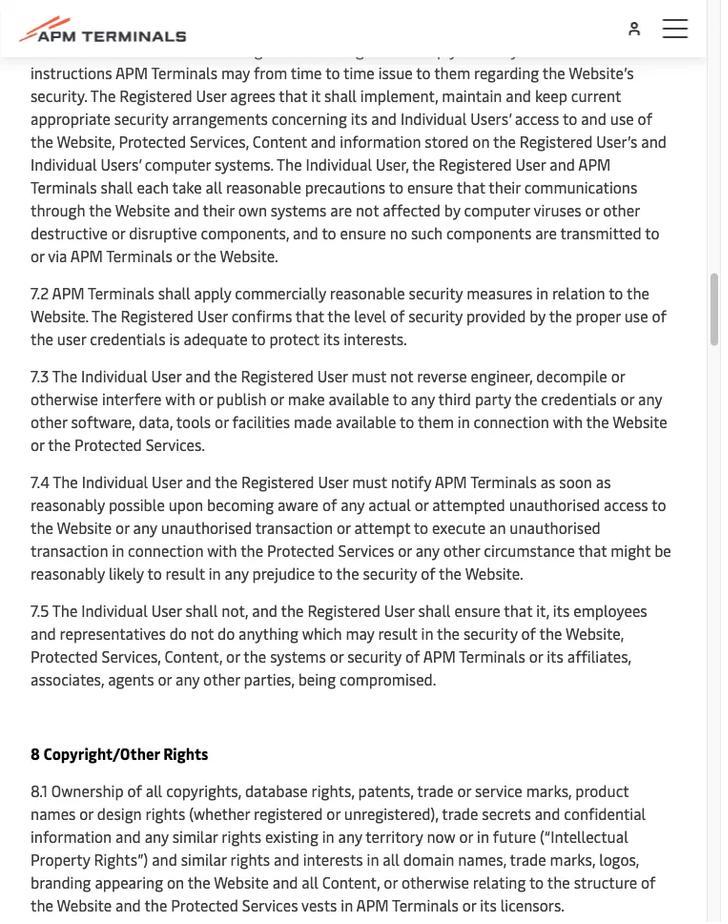 Task type: locate. For each thing, give the bounding box(es) containing it.
soon
[[560, 471, 593, 492]]

or
[[586, 199, 600, 220], [111, 222, 125, 243], [31, 245, 45, 266], [176, 245, 190, 266], [611, 366, 625, 386], [199, 388, 213, 409], [270, 388, 284, 409], [621, 388, 635, 409], [215, 411, 229, 432], [31, 434, 45, 455], [415, 494, 429, 515], [116, 517, 130, 538], [337, 517, 351, 538], [398, 540, 412, 561], [226, 646, 240, 667], [330, 646, 344, 667], [529, 646, 543, 667], [158, 669, 172, 690], [458, 781, 472, 801], [80, 804, 93, 824], [327, 804, 341, 824], [460, 826, 474, 847], [384, 872, 398, 893], [463, 895, 477, 916]]

result inside 7.5 the individual user shall not, and the registered user shall ensure that it, its employees and representatives do not do anything which may result in the security of the website, protected services, content, or the systems or security of apm terminals or its affiliates, associates, agents or any other parties, being compromised.
[[378, 623, 418, 644]]

by right affected
[[445, 199, 461, 220]]

1 horizontal spatial services
[[338, 540, 394, 561]]

must inside '7.4 the individual user and the registered user must notify apm terminals as soon as reasonably possible upon becoming aware of any actual or attempted unauthorised access to the website or any unauthorised transaction or attempt to execute an unauthorised transaction in connection with the protected services or any other circumstance that might be reasonably likely to result in any prejudice to the security of the website.'
[[352, 471, 387, 492]]

website,
[[57, 131, 115, 151], [566, 623, 624, 644]]

that up components
[[457, 177, 486, 197]]

1 vertical spatial them
[[418, 411, 454, 432]]

users' down maintain
[[471, 108, 511, 128]]

protected up each
[[119, 131, 186, 151]]

terminals inside '7.4 the individual user and the registered user must notify apm terminals as soon as reasonably possible upon becoming aware of any actual or attempted unauthorised access to the website or any unauthorised transaction or attempt to execute an unauthorised transaction in connection with the protected services or any other circumstance that might be reasonably likely to result in any prejudice to the security of the website.'
[[471, 471, 537, 492]]

0 horizontal spatial result
[[166, 563, 205, 584]]

website. down components,
[[220, 245, 278, 266]]

patents,
[[358, 781, 414, 801]]

reasonably
[[31, 494, 105, 515], [31, 563, 105, 584]]

7
[[31, 2, 38, 22]]

other down execute
[[444, 540, 480, 561]]

website inside 7.1 the individual user and the registered user agree to comply with any reasonable instructions apm terminals may from time to time issue to them regarding the website's security. the registered user agrees that it shall implement, maintain and keep current appropriate security arrangements concerning its and individual users' access to and use of the website, protected services, content and information stored on the registered user's and individual users' computer systems. the individual user, the registered user and apm terminals shall each take all reasonable precautions to ensure that their communications through the website and their own systems are not affected by computer viruses or other destructive or disruptive components, and to ensure no such components are transmitted to or via apm terminals or the website.
[[115, 199, 170, 220]]

marks,
[[527, 781, 572, 801], [550, 849, 596, 870]]

transaction down aware on the bottom left of page
[[255, 517, 333, 538]]

1 vertical spatial result
[[378, 623, 418, 644]]

them inside 7.3 the individual user and the registered user must not reverse engineer, decompile or otherwise interfere with or publish or make available to any third party the credentials or any other software, data, tools or facilities made available to them in connection with the website or the protected services.
[[418, 411, 454, 432]]

on right 'stored'
[[473, 131, 490, 151]]

protected inside 7.1 the individual user and the registered user agree to comply with any reasonable instructions apm terminals may from time to time issue to them regarding the website's security. the registered user agrees that it shall implement, maintain and keep current appropriate security arrangements concerning its and individual users' access to and use of the website, protected services, content and information stored on the registered user's and individual users' computer systems. the individual user, the registered user and apm terminals shall each take all reasonable precautions to ensure that their communications through the website and their own systems are not affected by computer viruses or other destructive or disruptive components, and to ensure no such components are transmitted to or via apm terminals or the website.
[[119, 131, 186, 151]]

in left relation
[[537, 282, 549, 303]]

use inside 7.1 the individual user and the registered user agree to comply with any reasonable instructions apm terminals may from time to time issue to them regarding the website's security. the registered user agrees that it shall implement, maintain and keep current appropriate security arrangements concerning its and individual users' access to and use of the website, protected services, content and information stored on the registered user's and individual users' computer systems. the individual user, the registered user and apm terminals shall each take all reasonable precautions to ensure that their communications through the website and their own systems are not affected by computer viruses or other destructive or disruptive components, and to ensure no such components are transmitted to or via apm terminals or the website.
[[611, 108, 634, 128]]

the
[[48, 39, 74, 60], [90, 85, 116, 105], [277, 154, 302, 174], [92, 305, 117, 326], [52, 366, 77, 386], [53, 471, 78, 492], [52, 600, 78, 621]]

7.4 the individual user and the registered user must notify apm terminals as soon as reasonably possible upon becoming aware of any actual or attempted unauthorised access to the website or any unauthorised transaction or attempt to execute an unauthorised transaction in connection with the protected services or any other circumstance that might be reasonably likely to result in any prejudice to the security of the website.
[[31, 471, 672, 584]]

or right now
[[460, 826, 474, 847]]

with inside '7.4 the individual user and the registered user must notify apm terminals as soon as reasonably possible upon becoming aware of any actual or attempted unauthorised access to the website or any unauthorised transaction or attempt to execute an unauthorised transaction in connection with the protected services or any other circumstance that might be reasonably likely to result in any prejudice to the security of the website.'
[[207, 540, 237, 561]]

user,
[[376, 154, 409, 174]]

otherwise down 7.3
[[31, 388, 98, 409]]

1 horizontal spatial otherwise
[[402, 872, 469, 893]]

services.
[[146, 434, 205, 455]]

0 vertical spatial information
[[340, 131, 421, 151]]

to inside 8.1 ownership of all copyrights, database rights, patents, trade or service marks, product names or design rights (whether registered or unregistered), trade secrets and confidential information and any similar rights existing in any territory now or in future ("intellectual property rights") and similar rights and interests in all domain names, trade marks, logos, branding appearing on the website and all content, or otherwise relating to the structure of the website and the protected services vests in apm terminals or its licensors.
[[530, 872, 544, 893]]

apm inside 7.5 the individual user shall not, and the registered user shall ensure that it, its employees and representatives do not do anything which may result in the security of the website, protected services, content, or the systems or security of apm terminals or its affiliates, associates, agents or any other parties, being compromised.
[[423, 646, 456, 667]]

the right the 7.4
[[53, 471, 78, 492]]

must down "interests."
[[352, 366, 387, 386]]

or left via
[[31, 245, 45, 266]]

website's
[[569, 62, 634, 83]]

stored
[[425, 131, 469, 151]]

1 vertical spatial users'
[[101, 154, 141, 174]]

1 vertical spatial rights
[[222, 826, 262, 847]]

0 vertical spatial marks,
[[527, 781, 572, 801]]

may
[[221, 62, 250, 83], [346, 623, 375, 644]]

apm
[[115, 62, 148, 83], [579, 154, 611, 174], [70, 245, 103, 266], [52, 282, 85, 303], [435, 471, 467, 492], [423, 646, 456, 667], [357, 895, 389, 916]]

registered up from
[[237, 39, 310, 60]]

2 horizontal spatial website.
[[465, 563, 524, 584]]

instructions
[[31, 62, 112, 83]]

connection up likely
[[128, 540, 204, 561]]

1 do from the left
[[170, 623, 187, 644]]

1 vertical spatial connection
[[128, 540, 204, 561]]

0 vertical spatial services
[[338, 540, 394, 561]]

0 vertical spatial use
[[611, 108, 634, 128]]

1 vertical spatial website.
[[31, 305, 88, 326]]

0 vertical spatial available
[[329, 388, 389, 409]]

individual up possible
[[82, 471, 148, 492]]

individual inside '7.4 the individual user and the registered user must notify apm terminals as soon as reasonably possible upon becoming aware of any actual or attempted unauthorised access to the website or any unauthorised transaction or attempt to execute an unauthorised transaction in connection with the protected services or any other circumstance that might be reasonably likely to result in any prejudice to the security of the website.'
[[82, 471, 148, 492]]

apm up communications
[[579, 154, 611, 174]]

are
[[331, 199, 352, 220], [536, 222, 557, 243]]

other up transmitted
[[603, 199, 640, 220]]

interests.
[[344, 328, 407, 349]]

1 horizontal spatial may
[[346, 623, 375, 644]]

0 vertical spatial computer
[[145, 154, 211, 174]]

no
[[390, 222, 408, 243]]

0 horizontal spatial website,
[[57, 131, 115, 151]]

by right provided
[[530, 305, 546, 326]]

appropriate
[[31, 108, 111, 128]]

terminals inside 8.1 ownership of all copyrights, database rights, patents, trade or service marks, product names or design rights (whether registered or unregistered), trade secrets and confidential information and any similar rights existing in any territory now or in future ("intellectual property rights") and similar rights and interests in all domain names, trade marks, logos, branding appearing on the website and all content, or otherwise relating to the structure of the website and the protected services vests in apm terminals or its licensors.
[[392, 895, 459, 916]]

the inside 7.3 the individual user and the registered user must not reverse engineer, decompile or otherwise interfere with or publish or make available to any third party the credentials or any other software, data, tools or facilities made available to them in connection with the website or the protected services.
[[52, 366, 77, 386]]

1 horizontal spatial services,
[[190, 131, 249, 151]]

actual
[[369, 494, 411, 515]]

to right "prejudice"
[[318, 563, 333, 584]]

1 horizontal spatial access
[[604, 494, 649, 515]]

2 vertical spatial website.
[[465, 563, 524, 584]]

shall left 'apply' at the left of the page
[[158, 282, 190, 303]]

0 horizontal spatial information
[[31, 826, 112, 847]]

with down decompile
[[553, 411, 583, 432]]

1 horizontal spatial on
[[473, 131, 490, 151]]

2 vertical spatial not
[[191, 623, 214, 644]]

concerning
[[272, 108, 347, 128]]

security inside '7.4 the individual user and the registered user must notify apm terminals as soon as reasonably possible upon becoming aware of any actual or attempted unauthorised access to the website or any unauthorised transaction or attempt to execute an unauthorised transaction in connection with the protected services or any other circumstance that might be reasonably likely to result in any prejudice to the security of the website.'
[[363, 563, 417, 584]]

similar
[[172, 826, 218, 847], [181, 849, 227, 870]]

rights")
[[94, 849, 148, 870]]

0 vertical spatial otherwise
[[31, 388, 98, 409]]

decompile
[[537, 366, 608, 386]]

1 horizontal spatial time
[[344, 62, 375, 83]]

1 horizontal spatial by
[[530, 305, 546, 326]]

information up user,
[[340, 131, 421, 151]]

0 horizontal spatial by
[[445, 199, 461, 220]]

them inside 7.1 the individual user and the registered user agree to comply with any reasonable instructions apm terminals may from time to time issue to them regarding the website's security. the registered user agrees that it shall implement, maintain and keep current appropriate security arrangements concerning its and individual users' access to and use of the website, protected services, content and information stored on the registered user's and individual users' computer systems. the individual user, the registered user and apm terminals shall each take all reasonable precautions to ensure that their communications through the website and their own systems are not affected by computer viruses or other destructive or disruptive components, and to ensure no such components are transmitted to or via apm terminals or the website.
[[434, 62, 471, 83]]

0 horizontal spatial reasonable
[[226, 177, 301, 197]]

1 horizontal spatial computer
[[464, 199, 530, 220]]

0 horizontal spatial content,
[[165, 646, 223, 667]]

1 horizontal spatial transaction
[[255, 517, 333, 538]]

or down proper
[[621, 388, 635, 409]]

1 vertical spatial website,
[[566, 623, 624, 644]]

are down the 'precautions'
[[331, 199, 352, 220]]

other inside 7.1 the individual user and the registered user agree to comply with any reasonable instructions apm terminals may from time to time issue to them regarding the website's security. the registered user agrees that it shall implement, maintain and keep current appropriate security arrangements concerning its and individual users' access to and use of the website, protected services, content and information stored on the registered user's and individual users' computer systems. the individual user, the registered user and apm terminals shall each take all reasonable precautions to ensure that their communications through the website and their own systems are not affected by computer viruses or other destructive or disruptive components, and to ensure no such components are transmitted to or via apm terminals or the website.
[[603, 199, 640, 220]]

result inside '7.4 the individual user and the registered user must notify apm terminals as soon as reasonably possible upon becoming aware of any actual or attempted unauthorised access to the website or any unauthorised transaction or attempt to execute an unauthorised transaction in connection with the protected services or any other circumstance that might be reasonably likely to result in any prejudice to the security of the website.'
[[166, 563, 205, 584]]

to up issue
[[389, 39, 404, 60]]

0 horizontal spatial on
[[167, 872, 184, 893]]

other left the parties,
[[203, 669, 240, 690]]

on inside 7.1 the individual user and the registered user agree to comply with any reasonable instructions apm terminals may from time to time issue to them regarding the website's security. the registered user agrees that it shall implement, maintain and keep current appropriate security arrangements concerning its and individual users' access to and use of the website, protected services, content and information stored on the registered user's and individual users' computer systems. the individual user, the registered user and apm terminals shall each take all reasonable precautions to ensure that their communications through the website and their own systems are not affected by computer viruses or other destructive or disruptive components, and to ensure no such components are transmitted to or via apm terminals or the website.
[[473, 131, 490, 151]]

credentials left is
[[90, 328, 166, 349]]

1 vertical spatial are
[[536, 222, 557, 243]]

apm inside 8.1 ownership of all copyrights, database rights, patents, trade or service marks, product names or design rights (whether registered or unregistered), trade secrets and confidential information and any similar rights existing in any territory now or in future ("intellectual property rights") and similar rights and interests in all domain names, trade marks, logos, branding appearing on the website and all content, or otherwise relating to the structure of the website and the protected services vests in apm terminals or its licensors.
[[357, 895, 389, 916]]

software,
[[71, 411, 135, 432]]

in inside 7.5 the individual user shall not, and the registered user shall ensure that it, its employees and representatives do not do anything which may result in the security of the website, protected services, content, or the systems or security of apm terminals or its affiliates, associates, agents or any other parties, being compromised.
[[421, 623, 434, 644]]

users' up each
[[101, 154, 141, 174]]

not inside 7.3 the individual user and the registered user must not reverse engineer, decompile or otherwise interfere with or publish or make available to any third party the credentials or any other software, data, tools or facilities made available to them in connection with the website or the protected services.
[[390, 366, 414, 386]]

appearing
[[95, 872, 163, 893]]

available up made
[[329, 388, 389, 409]]

1 horizontal spatial website,
[[566, 623, 624, 644]]

credentials down decompile
[[541, 388, 617, 409]]

commercially
[[235, 282, 326, 303]]

might
[[611, 540, 651, 561]]

7.5 the individual user shall not, and the registered user shall ensure that it, its employees and representatives do not do anything which may result in the security of the website, protected services, content, or the systems or security of apm terminals or its affiliates, associates, agents or any other parties, being compromised.
[[31, 600, 648, 690]]

0 vertical spatial connection
[[474, 411, 550, 432]]

otherwise inside 8.1 ownership of all copyrights, database rights, patents, trade or service marks, product names or design rights (whether registered or unregistered), trade secrets and confidential information and any similar rights existing in any territory now or in future ("intellectual property rights") and similar rights and interests in all domain names, trade marks, logos, branding appearing on the website and all content, or otherwise relating to the structure of the website and the protected services vests in apm terminals or its licensors.
[[402, 872, 469, 893]]

0 vertical spatial by
[[445, 199, 461, 220]]

1 horizontal spatial are
[[536, 222, 557, 243]]

user inside 7.2 apm terminals shall apply commercially reasonable security measures in relation to the website. the registered user confirms that the level of security provided by the proper use of the user credentials is adequate to protect its interests.
[[197, 305, 228, 326]]

other inside 7.5 the individual user shall not, and the registered user shall ensure that it, its employees and representatives do not do anything which may result in the security of the website, protected services, content, or the systems or security of apm terminals or its affiliates, associates, agents or any other parties, being compromised.
[[203, 669, 240, 690]]

0 vertical spatial on
[[473, 131, 490, 151]]

publish
[[217, 388, 267, 409]]

individual up 'stored'
[[401, 108, 467, 128]]

1 horizontal spatial ensure
[[407, 177, 454, 197]]

2 horizontal spatial reasonable
[[522, 39, 598, 60]]

be
[[655, 540, 672, 561]]

0 vertical spatial may
[[221, 62, 250, 83]]

protected inside '7.4 the individual user and the registered user must notify apm terminals as soon as reasonably possible upon becoming aware of any actual or attempted unauthorised access to the website or any unauthorised transaction or attempt to execute an unauthorised transaction in connection with the protected services or any other circumstance that might be reasonably likely to result in any prejudice to the security of the website.'
[[267, 540, 335, 561]]

0 vertical spatial their
[[489, 177, 521, 197]]

apm up attempted
[[435, 471, 467, 492]]

to
[[389, 39, 404, 60], [326, 62, 340, 83], [416, 62, 431, 83], [563, 108, 578, 128], [389, 177, 404, 197], [322, 222, 337, 243], [645, 222, 660, 243], [609, 282, 624, 303], [251, 328, 266, 349], [393, 388, 407, 409], [400, 411, 415, 432], [652, 494, 667, 515], [414, 517, 429, 538], [147, 563, 162, 584], [318, 563, 333, 584], [530, 872, 544, 893]]

2 horizontal spatial not
[[390, 366, 414, 386]]

may up agrees
[[221, 62, 250, 83]]

1 vertical spatial their
[[203, 199, 235, 220]]

1 horizontal spatial not
[[356, 199, 379, 220]]

apm inside '7.4 the individual user and the registered user must notify apm terminals as soon as reasonably possible upon becoming aware of any actual or attempted unauthorised access to the website or any unauthorised transaction or attempt to execute an unauthorised transaction in connection with the protected services or any other circumstance that might be reasonably likely to result in any prejudice to the security of the website.'
[[435, 471, 467, 492]]

1 horizontal spatial credentials
[[541, 388, 617, 409]]

apm right vests
[[357, 895, 389, 916]]

other inside '7.4 the individual user and the registered user must notify apm terminals as soon as reasonably possible upon becoming aware of any actual or attempted unauthorised access to the website or any unauthorised transaction or attempt to execute an unauthorised transaction in connection with the protected services or any other circumstance that might be reasonably likely to result in any prejudice to the security of the website.'
[[444, 540, 480, 561]]

protected inside 8.1 ownership of all copyrights, database rights, patents, trade or service marks, product names or design rights (whether registered or unregistered), trade secrets and confidential information and any similar rights existing in any territory now or in future ("intellectual property rights") and similar rights and interests in all domain names, trade marks, logos, branding appearing on the website and all content, or otherwise relating to the structure of the website and the protected services vests in apm terminals or its licensors.
[[171, 895, 239, 916]]

not inside 7.5 the individual user shall not, and the registered user shall ensure that it, its employees and representatives do not do anything which may result in the security of the website, protected services, content, or the systems or security of apm terminals or its affiliates, associates, agents or any other parties, being compromised.
[[191, 623, 214, 644]]

0 vertical spatial users'
[[471, 108, 511, 128]]

website, inside 7.5 the individual user shall not, and the registered user shall ensure that it, its employees and representatives do not do anything which may result in the security of the website, protected services, content, or the systems or security of apm terminals or its affiliates, associates, agents or any other parties, being compromised.
[[566, 623, 624, 644]]

unauthorised
[[509, 494, 600, 515], [161, 517, 252, 538], [510, 517, 601, 538]]

apm up compromised.
[[423, 646, 456, 667]]

as left soon
[[541, 471, 556, 492]]

access
[[515, 108, 560, 128], [604, 494, 649, 515]]

1 vertical spatial transaction
[[31, 540, 108, 561]]

credentials
[[90, 328, 166, 349], [541, 388, 617, 409]]

aware
[[278, 494, 319, 515]]

1 horizontal spatial reasonable
[[330, 282, 405, 303]]

services,
[[190, 131, 249, 151], [102, 646, 161, 667]]

use right proper
[[625, 305, 649, 326]]

and
[[181, 39, 207, 60], [506, 85, 532, 105], [371, 108, 397, 128], [581, 108, 607, 128], [311, 131, 336, 151], [642, 131, 667, 151], [550, 154, 575, 174], [174, 199, 199, 220], [293, 222, 319, 243], [185, 366, 211, 386], [186, 471, 211, 492], [252, 600, 278, 621], [31, 623, 56, 644], [535, 804, 561, 824], [115, 826, 141, 847], [152, 849, 177, 870], [274, 849, 300, 870], [273, 872, 298, 893], [116, 895, 141, 916]]

its inside 7.1 the individual user and the registered user agree to comply with any reasonable instructions apm terminals may from time to time issue to them regarding the website's security. the registered user agrees that it shall implement, maintain and keep current appropriate security arrangements concerning its and individual users' access to and use of the website, protected services, content and information stored on the registered user's and individual users' computer systems. the individual user, the registered user and apm terminals shall each take all reasonable precautions to ensure that their communications through the website and their own systems are not affected by computer viruses or other destructive or disruptive components, and to ensure no such components are transmitted to or via apm terminals or the website.
[[351, 108, 368, 128]]

1 vertical spatial services
[[242, 895, 298, 916]]

7.3
[[31, 366, 49, 386]]

2 vertical spatial rights
[[230, 849, 270, 870]]

0 horizontal spatial not
[[191, 623, 214, 644]]

registered up the which
[[308, 600, 381, 621]]

other inside 7.3 the individual user and the registered user must not reverse engineer, decompile or otherwise interfere with or publish or make available to any third party the credentials or any other software, data, tools or facilities made available to them in connection with the website or the protected services.
[[31, 411, 67, 432]]

in up compromised.
[[421, 623, 434, 644]]

terminals inside 7.5 the individual user shall not, and the registered user shall ensure that it, its employees and representatives do not do anything which may result in the security of the website, protected services, content, or the systems or security of apm terminals or its affiliates, associates, agents or any other parties, being compromised.
[[459, 646, 526, 667]]

security up compromised.
[[348, 646, 402, 667]]

0 horizontal spatial access
[[515, 108, 560, 128]]

1 horizontal spatial their
[[489, 177, 521, 197]]

adequate
[[184, 328, 248, 349]]

all right take
[[206, 177, 222, 197]]

1 horizontal spatial connection
[[474, 411, 550, 432]]

or down possible
[[116, 517, 130, 538]]

of inside 7.1 the individual user and the registered user agree to comply with any reasonable instructions apm terminals may from time to time issue to them regarding the website's security. the registered user agrees that it shall implement, maintain and keep current appropriate security arrangements concerning its and individual users' access to and use of the website, protected services, content and information stored on the registered user's and individual users' computer systems. the individual user, the registered user and apm terminals shall each take all reasonable precautions to ensure that their communications through the website and their own systems are not affected by computer viruses or other destructive or disruptive components, and to ensure no such components are transmitted to or via apm terminals or the website.
[[638, 108, 653, 128]]

or down disruptive
[[176, 245, 190, 266]]

1 vertical spatial access
[[604, 494, 649, 515]]

content, down not,
[[165, 646, 223, 667]]

8.1 ownership of all copyrights, database rights, patents, trade or service marks, product names or design rights (whether registered or unregistered), trade secrets and confidential information and any similar rights existing in any territory now or in future ("intellectual property rights") and similar rights and interests in all domain names, trade marks, logos, branding appearing on the website and all content, or otherwise relating to the structure of the website and the protected services vests in apm terminals or its licensors.
[[31, 781, 656, 916]]

not inside 7.1 the individual user and the registered user agree to comply with any reasonable instructions apm terminals may from time to time issue to them regarding the website's security. the registered user agrees that it shall implement, maintain and keep current appropriate security arrangements concerning its and individual users' access to and use of the website, protected services, content and information stored on the registered user's and individual users' computer systems. the individual user, the registered user and apm terminals shall each take all reasonable precautions to ensure that their communications through the website and their own systems are not affected by computer viruses or other destructive or disruptive components, and to ensure no such components are transmitted to or via apm terminals or the website.
[[356, 199, 379, 220]]

its down relating
[[480, 895, 497, 916]]

0 vertical spatial access
[[515, 108, 560, 128]]

reasonable up own
[[226, 177, 301, 197]]

0 horizontal spatial otherwise
[[31, 388, 98, 409]]

must inside 7.3 the individual user and the registered user must not reverse engineer, decompile or otherwise interfere with or publish or make available to any third party the credentials or any other software, data, tools or facilities made available to them in connection with the website or the protected services.
[[352, 366, 387, 386]]

0 vertical spatial systems
[[271, 199, 327, 220]]

with down becoming
[[207, 540, 237, 561]]

apm right instructions
[[115, 62, 148, 83]]

1 horizontal spatial website.
[[220, 245, 278, 266]]

services, inside 7.5 the individual user shall not, and the registered user shall ensure that it, its employees and representatives do not do anything which may result in the security of the website, protected services, content, or the systems or security of apm terminals or its affiliates, associates, agents or any other parties, being compromised.
[[102, 646, 161, 667]]

services inside '7.4 the individual user and the registered user must notify apm terminals as soon as reasonably possible upon becoming aware of any actual or attempted unauthorised access to the website or any unauthorised transaction or attempt to execute an unauthorised transaction in connection with the protected services or any other circumstance that might be reasonably likely to result in any prejudice to the security of the website.'
[[338, 540, 394, 561]]

or down notify
[[415, 494, 429, 515]]

0 vertical spatial content,
[[165, 646, 223, 667]]

2 vertical spatial reasonable
[[330, 282, 405, 303]]

trade
[[417, 781, 454, 801], [442, 804, 479, 824], [510, 849, 547, 870]]

its inside 8.1 ownership of all copyrights, database rights, patents, trade or service marks, product names or design rights (whether registered or unregistered), trade secrets and confidential information and any similar rights existing in any territory now or in future ("intellectual property rights") and similar rights and interests in all domain names, trade marks, logos, branding appearing on the website and all content, or otherwise relating to the structure of the website and the protected services vests in apm terminals or its licensors.
[[480, 895, 497, 916]]

or down the attempt
[[398, 540, 412, 561]]

1 vertical spatial on
[[167, 872, 184, 893]]

keep
[[535, 85, 568, 105]]

in up names,
[[477, 826, 490, 847]]

individual up the 'precautions'
[[306, 154, 372, 174]]

the down instructions
[[90, 85, 116, 105]]

credentials inside 7.3 the individual user and the registered user must not reverse engineer, decompile or otherwise interfere with or publish or make available to any third party the credentials or any other software, data, tools or facilities made available to them in connection with the website or the protected services.
[[541, 388, 617, 409]]

website inside '7.4 the individual user and the registered user must notify apm terminals as soon as reasonably possible upon becoming aware of any actual or attempted unauthorised access to the website or any unauthorised transaction or attempt to execute an unauthorised transaction in connection with the protected services or any other circumstance that might be reasonably likely to result in any prejudice to the security of the website.'
[[57, 517, 112, 538]]

("intellectual
[[540, 826, 629, 847]]

1 vertical spatial computer
[[464, 199, 530, 220]]

1 horizontal spatial content,
[[322, 872, 380, 893]]

1 vertical spatial otherwise
[[402, 872, 469, 893]]

as right soon
[[596, 471, 611, 492]]

0 vertical spatial not
[[356, 199, 379, 220]]

registered up make
[[241, 366, 314, 386]]

with inside 7.1 the individual user and the registered user agree to comply with any reasonable instructions apm terminals may from time to time issue to them regarding the website's security. the registered user agrees that it shall implement, maintain and keep current appropriate security arrangements concerning its and individual users' access to and use of the website, protected services, content and information stored on the registered user's and individual users' computer systems. the individual user, the registered user and apm terminals shall each take all reasonable precautions to ensure that their communications through the website and their own systems are not affected by computer viruses or other destructive or disruptive components, and to ensure no such components are transmitted to or via apm terminals or the website.
[[461, 39, 491, 60]]

that inside '7.4 the individual user and the registered user must notify apm terminals as soon as reasonably possible upon becoming aware of any actual or attempted unauthorised access to the website or any unauthorised transaction or attempt to execute an unauthorised transaction in connection with the protected services or any other circumstance that might be reasonably likely to result in any prejudice to the security of the website.'
[[579, 540, 607, 561]]

issue
[[379, 62, 413, 83]]

1 vertical spatial ensure
[[340, 222, 386, 243]]

other
[[603, 199, 640, 220], [31, 411, 67, 432], [444, 540, 480, 561], [203, 669, 240, 690]]

services, up agents
[[102, 646, 161, 667]]

1 horizontal spatial information
[[340, 131, 421, 151]]

0 horizontal spatial time
[[291, 62, 322, 83]]

representatives
[[60, 623, 166, 644]]

1 reasonably from the top
[[31, 494, 105, 515]]

apm inside 7.2 apm terminals shall apply commercially reasonable security measures in relation to the website. the registered user confirms that the level of security provided by the proper use of the user credentials is adequate to protect its interests.
[[52, 282, 85, 303]]

0 horizontal spatial services,
[[102, 646, 161, 667]]

current
[[571, 85, 621, 105]]

0 horizontal spatial credentials
[[90, 328, 166, 349]]

1 vertical spatial systems
[[270, 646, 326, 667]]

their left own
[[203, 199, 235, 220]]

registered inside '7.4 the individual user and the registered user must notify apm terminals as soon as reasonably possible upon becoming aware of any actual or attempted unauthorised access to the website or any unauthorised transaction or attempt to execute an unauthorised transaction in connection with the protected services or any other circumstance that might be reasonably likely to result in any prejudice to the security of the website.'
[[241, 471, 314, 492]]

1 horizontal spatial users'
[[471, 108, 511, 128]]

time up it
[[291, 62, 322, 83]]

agents
[[108, 669, 154, 690]]

1 systems from the top
[[271, 199, 327, 220]]

must
[[352, 366, 387, 386], [352, 471, 387, 492]]

domain
[[403, 849, 455, 870]]

security down the attempt
[[363, 563, 417, 584]]

data,
[[139, 411, 173, 432]]

information inside 7.1 the individual user and the registered user agree to comply with any reasonable instructions apm terminals may from time to time issue to them regarding the website's security. the registered user agrees that it shall implement, maintain and keep current appropriate security arrangements concerning its and individual users' access to and use of the website, protected services, content and information stored on the registered user's and individual users' computer systems. the individual user, the registered user and apm terminals shall each take all reasonable precautions to ensure that their communications through the website and their own systems are not affected by computer viruses or other destructive or disruptive components, and to ensure no such components are transmitted to or via apm terminals or the website.
[[340, 131, 421, 151]]

use
[[611, 108, 634, 128], [625, 305, 649, 326]]

not down the 'precautions'
[[356, 199, 379, 220]]

connection inside 7.3 the individual user and the registered user must not reverse engineer, decompile or otherwise interfere with or publish or make available to any third party the credentials or any other software, data, tools or facilities made available to them in connection with the website or the protected services.
[[474, 411, 550, 432]]

1 vertical spatial information
[[31, 826, 112, 847]]

that inside 7.2 apm terminals shall apply commercially reasonable security measures in relation to the website. the registered user confirms that the level of security provided by the proper use of the user credentials is adequate to protect its interests.
[[296, 305, 324, 326]]

0 horizontal spatial their
[[203, 199, 235, 220]]

all inside 7.1 the individual user and the registered user agree to comply with any reasonable instructions apm terminals may from time to time issue to them regarding the website's security. the registered user agrees that it shall implement, maintain and keep current appropriate security arrangements concerning its and individual users' access to and use of the website, protected services, content and information stored on the registered user's and individual users' computer systems. the individual user, the registered user and apm terminals shall each take all reasonable precautions to ensure that their communications through the website and their own systems are not affected by computer viruses or other destructive or disruptive components, and to ensure no such components are transmitted to or via apm terminals or the website.
[[206, 177, 222, 197]]

an
[[490, 517, 506, 538]]

website. inside '7.4 the individual user and the registered user must notify apm terminals as soon as reasonably possible upon becoming aware of any actual or attempted unauthorised access to the website or any unauthorised transaction or attempt to execute an unauthorised transaction in connection with the protected services or any other circumstance that might be reasonably likely to result in any prejudice to the security of the website.'
[[465, 563, 524, 584]]

services, down arrangements
[[190, 131, 249, 151]]

1 horizontal spatial result
[[378, 623, 418, 644]]

access inside 7.1 the individual user and the registered user agree to comply with any reasonable instructions apm terminals may from time to time issue to them regarding the website's security. the registered user agrees that it shall implement, maintain and keep current appropriate security arrangements concerning its and individual users' access to and use of the website, protected services, content and information stored on the registered user's and individual users' computer systems. the individual user, the registered user and apm terminals shall each take all reasonable precautions to ensure that their communications through the website and their own systems are not affected by computer viruses or other destructive or disruptive components, and to ensure no such components are transmitted to or via apm terminals or the website.
[[515, 108, 560, 128]]

1 vertical spatial may
[[346, 623, 375, 644]]

in left "prejudice"
[[209, 563, 221, 584]]

7 security
[[31, 2, 103, 22]]

user
[[147, 39, 178, 60], [314, 39, 344, 60], [196, 85, 227, 105], [516, 154, 546, 174], [197, 305, 228, 326], [151, 366, 182, 386], [318, 366, 348, 386], [152, 471, 182, 492], [318, 471, 349, 492], [151, 600, 182, 621], [384, 600, 415, 621]]

by inside 7.2 apm terminals shall apply commercially reasonable security measures in relation to the website. the registered user confirms that the level of security provided by the proper use of the user credentials is adequate to protect its interests.
[[530, 305, 546, 326]]

ensure inside 7.5 the individual user shall not, and the registered user shall ensure that it, its employees and representatives do not do anything which may result in the security of the website, protected services, content, or the systems or security of apm terminals or its affiliates, associates, agents or any other parties, being compromised.
[[455, 600, 501, 621]]

systems up being
[[270, 646, 326, 667]]

services left vests
[[242, 895, 298, 916]]

or right tools
[[215, 411, 229, 432]]

individual up instructions
[[77, 39, 144, 60]]

product
[[576, 781, 629, 801]]

apply
[[194, 282, 231, 303]]

2 systems from the top
[[270, 646, 326, 667]]

security inside 7.1 the individual user and the registered user agree to comply with any reasonable instructions apm terminals may from time to time issue to them regarding the website's security. the registered user agrees that it shall implement, maintain and keep current appropriate security arrangements concerning its and individual users' access to and use of the website, protected services, content and information stored on the registered user's and individual users' computer systems. the individual user, the registered user and apm terminals shall each take all reasonable precautions to ensure that their communications through the website and their own systems are not affected by computer viruses or other destructive or disruptive components, and to ensure no such components are transmitted to or via apm terminals or the website.
[[114, 108, 169, 128]]

0 vertical spatial credentials
[[90, 328, 166, 349]]

individual inside 7.3 the individual user and the registered user must not reverse engineer, decompile or otherwise interfere with or publish or make available to any third party the credentials or any other software, data, tools or facilities made available to them in connection with the website or the protected services.
[[81, 366, 148, 386]]

0 horizontal spatial website.
[[31, 305, 88, 326]]

website, down appropriate
[[57, 131, 115, 151]]

to down comply
[[416, 62, 431, 83]]

any
[[495, 39, 519, 60], [411, 388, 435, 409], [638, 388, 662, 409], [341, 494, 365, 515], [133, 517, 157, 538], [416, 540, 440, 561], [225, 563, 249, 584], [176, 669, 200, 690], [145, 826, 169, 847], [338, 826, 362, 847]]

website, up the affiliates,
[[566, 623, 624, 644]]

all down 'territory'
[[383, 849, 400, 870]]

that left it,
[[504, 600, 533, 621]]

1 vertical spatial not
[[390, 366, 414, 386]]

individual
[[77, 39, 144, 60], [401, 108, 467, 128], [31, 154, 97, 174], [306, 154, 372, 174], [81, 366, 148, 386], [82, 471, 148, 492], [81, 600, 148, 621]]

registered inside 7.5 the individual user shall not, and the registered user shall ensure that it, its employees and representatives do not do anything which may result in the security of the website, protected services, content, or the systems or security of apm terminals or its affiliates, associates, agents or any other parties, being compromised.
[[308, 600, 381, 621]]

engineer,
[[471, 366, 533, 386]]

2 horizontal spatial ensure
[[455, 600, 501, 621]]

them down "third"
[[418, 411, 454, 432]]

do
[[170, 623, 187, 644], [218, 623, 235, 644]]

not left the "reverse"
[[390, 366, 414, 386]]

0 vertical spatial reasonable
[[522, 39, 598, 60]]

0 vertical spatial them
[[434, 62, 471, 83]]

website. up the user
[[31, 305, 88, 326]]

7.1
[[31, 39, 45, 60]]

1 vertical spatial by
[[530, 305, 546, 326]]

systems
[[271, 199, 327, 220], [270, 646, 326, 667]]

their up components
[[489, 177, 521, 197]]

or down 'rights,'
[[327, 804, 341, 824]]

website. inside 7.2 apm terminals shall apply commercially reasonable security measures in relation to the website. the registered user confirms that the level of security provided by the proper use of the user credentials is adequate to protect its interests.
[[31, 305, 88, 326]]

content, down interests
[[322, 872, 380, 893]]

in
[[537, 282, 549, 303], [458, 411, 470, 432], [112, 540, 124, 561], [209, 563, 221, 584], [421, 623, 434, 644], [322, 826, 335, 847], [477, 826, 490, 847], [367, 849, 379, 870], [341, 895, 353, 916]]

third
[[439, 388, 471, 409]]

and inside 7.3 the individual user and the registered user must not reverse engineer, decompile or otherwise interfere with or publish or make available to any third party the credentials or any other software, data, tools or facilities made available to them in connection with the website or the protected services.
[[185, 366, 211, 386]]

0 horizontal spatial connection
[[128, 540, 204, 561]]

access down keep
[[515, 108, 560, 128]]

from
[[254, 62, 287, 83]]

1 horizontal spatial as
[[596, 471, 611, 492]]

it
[[311, 85, 321, 105]]

0 vertical spatial ensure
[[407, 177, 454, 197]]

the right 7.5
[[52, 600, 78, 621]]

individual inside 7.5 the individual user shall not, and the registered user shall ensure that it, its employees and representatives do not do anything which may result in the security of the website, protected services, content, or the systems or security of apm terminals or its affiliates, associates, agents or any other parties, being compromised.
[[81, 600, 148, 621]]

protected up associates,
[[31, 646, 98, 667]]

1 horizontal spatial do
[[218, 623, 235, 644]]

website.
[[220, 245, 278, 266], [31, 305, 88, 326], [465, 563, 524, 584]]

the
[[210, 39, 233, 60], [543, 62, 566, 83], [31, 131, 53, 151], [493, 131, 516, 151], [413, 154, 435, 174], [89, 199, 112, 220], [194, 245, 217, 266], [627, 282, 650, 303], [328, 305, 351, 326], [549, 305, 572, 326], [31, 328, 53, 349], [214, 366, 237, 386], [515, 388, 538, 409], [587, 411, 609, 432], [48, 434, 71, 455], [215, 471, 238, 492], [31, 517, 53, 538], [241, 540, 264, 561], [336, 563, 359, 584], [439, 563, 462, 584], [281, 600, 304, 621], [437, 623, 460, 644], [540, 623, 563, 644], [244, 646, 267, 667], [188, 872, 211, 893], [548, 872, 570, 893], [31, 895, 53, 916], [144, 895, 167, 916]]

protected inside 7.5 the individual user shall not, and the registered user shall ensure that it, its employees and representatives do not do anything which may result in the security of the website, protected services, content, or the systems or security of apm terminals or its affiliates, associates, agents or any other parties, being compromised.
[[31, 646, 98, 667]]

individual up interfere
[[81, 366, 148, 386]]

possible
[[109, 494, 165, 515]]

employees
[[574, 600, 648, 621]]

0 horizontal spatial services
[[242, 895, 298, 916]]



Task type: describe. For each thing, give the bounding box(es) containing it.
systems.
[[215, 154, 274, 174]]

to up proper
[[609, 282, 624, 303]]

parties,
[[244, 669, 295, 690]]

apm down destructive
[[70, 245, 103, 266]]

implement,
[[361, 85, 438, 105]]

in up interests
[[322, 826, 335, 847]]

the inside 7.5 the individual user shall not, and the registered user shall ensure that it, its employees and representatives do not do anything which may result in the security of the website, protected services, content, or the systems or security of apm terminals or its affiliates, associates, agents or any other parties, being compromised.
[[52, 600, 78, 621]]

terminals inside 7.2 apm terminals shall apply commercially reasonable security measures in relation to the website. the registered user confirms that the level of security provided by the proper use of the user credentials is adequate to protect its interests.
[[88, 282, 154, 303]]

in up likely
[[112, 540, 124, 561]]

or right decompile
[[611, 366, 625, 386]]

destructive
[[31, 222, 108, 243]]

0 horizontal spatial users'
[[101, 154, 141, 174]]

8 copyright/other rights
[[31, 743, 212, 764]]

all left copyrights,
[[146, 781, 162, 801]]

(whether
[[189, 804, 250, 824]]

website. inside 7.1 the individual user and the registered user agree to comply with any reasonable instructions apm terminals may from time to time issue to them regarding the website's security. the registered user agrees that it shall implement, maintain and keep current appropriate security arrangements concerning its and individual users' access to and use of the website, protected services, content and information stored on the registered user's and individual users' computer systems. the individual user, the registered user and apm terminals shall each take all reasonable precautions to ensure that their communications through the website and their own systems are not affected by computer viruses or other destructive or disruptive components, and to ensure no such components are transmitted to or via apm terminals or the website.
[[220, 245, 278, 266]]

compromised.
[[340, 669, 437, 690]]

all up vests
[[302, 872, 319, 893]]

anything
[[239, 623, 299, 644]]

the right 7.1
[[48, 39, 74, 60]]

in down 'territory'
[[367, 849, 379, 870]]

security down circumstance
[[464, 623, 518, 644]]

otherwise inside 7.3 the individual user and the registered user must not reverse engineer, decompile or otherwise interfere with or publish or make available to any third party the credentials or any other software, data, tools or facilities made available to them in connection with the website or the protected services.
[[31, 388, 98, 409]]

take
[[172, 177, 202, 197]]

the inside 7.2 apm terminals shall apply commercially reasonable security measures in relation to the website. the registered user confirms that the level of security provided by the proper use of the user credentials is adequate to protect its interests.
[[92, 305, 117, 326]]

2 vertical spatial trade
[[510, 849, 547, 870]]

copyrights,
[[166, 781, 241, 801]]

any inside 7.5 the individual user shall not, and the registered user shall ensure that it, its employees and representatives do not do anything which may result in the security of the website, protected services, content, or the systems or security of apm terminals or its affiliates, associates, agents or any other parties, being compromised.
[[176, 669, 200, 690]]

user
[[57, 328, 86, 349]]

becoming
[[207, 494, 274, 515]]

to down user,
[[389, 177, 404, 197]]

to up notify
[[400, 411, 415, 432]]

must for available
[[352, 366, 387, 386]]

registered up arrangements
[[120, 85, 192, 105]]

to right likely
[[147, 563, 162, 584]]

0 horizontal spatial are
[[331, 199, 352, 220]]

make
[[288, 388, 325, 409]]

communications
[[525, 177, 638, 197]]

not,
[[222, 600, 248, 621]]

that left it
[[279, 85, 308, 105]]

agrees
[[230, 85, 276, 105]]

8
[[31, 743, 40, 764]]

licensors.
[[501, 895, 565, 916]]

7.3 the individual user and the registered user must not reverse engineer, decompile or otherwise interfere with or publish or make available to any third party the credentials or any other software, data, tools or facilities made available to them in connection with the website or the protected services.
[[31, 366, 668, 455]]

or down 'territory'
[[384, 872, 398, 893]]

future
[[493, 826, 536, 847]]

its left the affiliates,
[[547, 646, 564, 667]]

by inside 7.1 the individual user and the registered user agree to comply with any reasonable instructions apm terminals may from time to time issue to them regarding the website's security. the registered user agrees that it shall implement, maintain and keep current appropriate security arrangements concerning its and individual users' access to and use of the website, protected services, content and information stored on the registered user's and individual users' computer systems. the individual user, the registered user and apm terminals shall each take all reasonable precautions to ensure that their communications through the website and their own systems are not affected by computer viruses or other destructive or disruptive components, and to ensure no such components are transmitted to or via apm terminals or the website.
[[445, 199, 461, 220]]

level
[[354, 305, 387, 326]]

services inside 8.1 ownership of all copyrights, database rights, patents, trade or service marks, product names or design rights (whether registered or unregistered), trade secrets and confidential information and any similar rights existing in any territory now or in future ("intellectual property rights") and similar rights and interests in all domain names, trade marks, logos, branding appearing on the website and all content, or otherwise relating to the structure of the website and the protected services vests in apm terminals or its licensors.
[[242, 895, 298, 916]]

to down the 'precautions'
[[322, 222, 337, 243]]

to left "third"
[[393, 388, 407, 409]]

2 as from the left
[[596, 471, 611, 492]]

names
[[31, 804, 76, 824]]

to down keep
[[563, 108, 578, 128]]

protect
[[269, 328, 320, 349]]

confirms
[[232, 305, 292, 326]]

1 as from the left
[[541, 471, 556, 492]]

or left disruptive
[[111, 222, 125, 243]]

1 vertical spatial available
[[336, 411, 397, 432]]

names,
[[458, 849, 507, 870]]

logos,
[[599, 849, 640, 870]]

or down ownership
[[80, 804, 93, 824]]

may inside 7.5 the individual user shall not, and the registered user shall ensure that it, its employees and representatives do not do anything which may result in the security of the website, protected services, content, or the systems or security of apm terminals or its affiliates, associates, agents or any other parties, being compromised.
[[346, 623, 375, 644]]

shall right it
[[324, 85, 357, 105]]

security down such
[[409, 282, 463, 303]]

or down the which
[[330, 646, 344, 667]]

components
[[447, 222, 532, 243]]

its right it,
[[553, 600, 570, 621]]

attempted
[[433, 494, 506, 515]]

territory
[[366, 826, 423, 847]]

0 horizontal spatial transaction
[[31, 540, 108, 561]]

must for any
[[352, 471, 387, 492]]

being
[[298, 669, 336, 690]]

website inside 7.3 the individual user and the registered user must not reverse engineer, decompile or otherwise interfere with or publish or make available to any third party the credentials or any other software, data, tools or facilities made available to them in connection with the website or the protected services.
[[613, 411, 668, 432]]

access inside '7.4 the individual user and the registered user must notify apm terminals as soon as reasonably possible upon becoming aware of any actual or attempted unauthorised access to the website or any unauthorised transaction or attempt to execute an unauthorised transaction in connection with the protected services or any other circumstance that might be reasonably likely to result in any prejudice to the security of the website.'
[[604, 494, 649, 515]]

or up facilities
[[270, 388, 284, 409]]

content, inside 7.5 the individual user shall not, and the registered user shall ensure that it, its employees and representatives do not do anything which may result in the security of the website, protected services, content, or the systems or security of apm terminals or its affiliates, associates, agents or any other parties, being compromised.
[[165, 646, 223, 667]]

or left the attempt
[[337, 517, 351, 538]]

in inside 7.3 the individual user and the registered user must not reverse engineer, decompile or otherwise interfere with or publish or make available to any third party the credentials or any other software, data, tools or facilities made available to them in connection with the website or the protected services.
[[458, 411, 470, 432]]

arrangements
[[172, 108, 268, 128]]

such
[[411, 222, 443, 243]]

viruses
[[534, 199, 582, 220]]

made
[[294, 411, 332, 432]]

or up tools
[[199, 388, 213, 409]]

through
[[31, 199, 85, 220]]

or up the 7.4
[[31, 434, 45, 455]]

with up tools
[[165, 388, 195, 409]]

or down anything
[[226, 646, 240, 667]]

in inside 7.2 apm terminals shall apply commercially reasonable security measures in relation to the website. the registered user confirms that the level of security provided by the proper use of the user credentials is adequate to protect its interests.
[[537, 282, 549, 303]]

ownership
[[51, 781, 124, 801]]

credentials inside 7.2 apm terminals shall apply commercially reasonable security measures in relation to the website. the registered user confirms that the level of security provided by the proper use of the user credentials is adequate to protect its interests.
[[90, 328, 166, 349]]

relation
[[553, 282, 606, 303]]

2 reasonably from the top
[[31, 563, 105, 584]]

registered inside 7.2 apm terminals shall apply commercially reasonable security measures in relation to the website. the registered user confirms that the level of security provided by the proper use of the user credentials is adequate to protect its interests.
[[121, 305, 194, 326]]

proper
[[576, 305, 621, 326]]

shall inside 7.2 apm terminals shall apply commercially reasonable security measures in relation to the website. the registered user confirms that the level of security provided by the proper use of the user credentials is adequate to protect its interests.
[[158, 282, 190, 303]]

any inside 7.1 the individual user and the registered user agree to comply with any reasonable instructions apm terminals may from time to time issue to them regarding the website's security. the registered user agrees that it shall implement, maintain and keep current appropriate security arrangements concerning its and individual users' access to and use of the website, protected services, content and information stored on the registered user's and individual users' computer systems. the individual user, the registered user and apm terminals shall each take all reasonable precautions to ensure that their communications through the website and their own systems are not affected by computer viruses or other destructive or disruptive components, and to ensure no such components are transmitted to or via apm terminals or the website.
[[495, 39, 519, 60]]

unauthorised down soon
[[509, 494, 600, 515]]

individual up through
[[31, 154, 97, 174]]

to down confirms
[[251, 328, 266, 349]]

registered down 'stored'
[[439, 154, 512, 174]]

own
[[238, 199, 267, 220]]

which
[[302, 623, 342, 644]]

shall left not,
[[186, 600, 218, 621]]

prejudice
[[252, 563, 315, 584]]

copyright/other
[[43, 743, 160, 764]]

precautions
[[305, 177, 386, 197]]

0 vertical spatial rights
[[146, 804, 185, 824]]

1 vertical spatial reasonable
[[226, 177, 301, 197]]

1 vertical spatial marks,
[[550, 849, 596, 870]]

maintain
[[442, 85, 502, 105]]

0 vertical spatial similar
[[172, 826, 218, 847]]

protected inside 7.3 the individual user and the registered user must not reverse engineer, decompile or otherwise interfere with or publish or make available to any third party the credentials or any other software, data, tools or facilities made available to them in connection with the website or the protected services.
[[75, 434, 142, 455]]

1 vertical spatial similar
[[181, 849, 227, 870]]

or down it,
[[529, 646, 543, 667]]

information inside 8.1 ownership of all copyrights, database rights, patents, trade or service marks, product names or design rights (whether registered or unregistered), trade secrets and confidential information and any similar rights existing in any territory now or in future ("intellectual property rights") and similar rights and interests in all domain names, trade marks, logos, branding appearing on the website and all content, or otherwise relating to the structure of the website and the protected services vests in apm terminals or its licensors.
[[31, 826, 112, 847]]

existing
[[265, 826, 319, 847]]

security
[[42, 2, 100, 22]]

shall up compromised.
[[419, 600, 451, 621]]

registered down keep
[[520, 131, 593, 151]]

systems inside 7.1 the individual user and the registered user agree to comply with any reasonable instructions apm terminals may from time to time issue to them regarding the website's security. the registered user agrees that it shall implement, maintain and keep current appropriate security arrangements concerning its and individual users' access to and use of the website, protected services, content and information stored on the registered user's and individual users' computer systems. the individual user, the registered user and apm terminals shall each take all reasonable precautions to ensure that their communications through the website and their own systems are not affected by computer viruses or other destructive or disruptive components, and to ensure no such components are transmitted to or via apm terminals or the website.
[[271, 199, 327, 220]]

shall left each
[[101, 177, 133, 197]]

unauthorised down the upon at the bottom
[[161, 517, 252, 538]]

likely
[[109, 563, 144, 584]]

or left service
[[458, 781, 472, 801]]

reverse
[[417, 366, 467, 386]]

property
[[31, 849, 90, 870]]

in right vests
[[341, 895, 353, 916]]

registered
[[254, 804, 323, 824]]

is
[[169, 328, 180, 349]]

rights
[[163, 743, 209, 764]]

or down relating
[[463, 895, 477, 916]]

to up be on the bottom right of page
[[652, 494, 667, 515]]

services, inside 7.1 the individual user and the registered user agree to comply with any reasonable instructions apm terminals may from time to time issue to them regarding the website's security. the registered user agrees that it shall implement, maintain and keep current appropriate security arrangements concerning its and individual users' access to and use of the website, protected services, content and information stored on the registered user's and individual users' computer systems. the individual user, the registered user and apm terminals shall each take all reasonable precautions to ensure that their communications through the website and their own systems are not affected by computer viruses or other destructive or disruptive components, and to ensure no such components are transmitted to or via apm terminals or the website.
[[190, 131, 249, 151]]

content, inside 8.1 ownership of all copyrights, database rights, patents, trade or service marks, product names or design rights (whether registered or unregistered), trade secrets and confidential information and any similar rights existing in any territory now or in future ("intellectual property rights") and similar rights and interests in all domain names, trade marks, logos, branding appearing on the website and all content, or otherwise relating to the structure of the website and the protected services vests in apm terminals or its licensors.
[[322, 872, 380, 893]]

content
[[253, 131, 307, 151]]

and inside '7.4 the individual user and the registered user must notify apm terminals as soon as reasonably possible upon becoming aware of any actual or attempted unauthorised access to the website or any unauthorised transaction or attempt to execute an unauthorised transaction in connection with the protected services or any other circumstance that might be reasonably likely to result in any prejudice to the security of the website.'
[[186, 471, 211, 492]]

use inside 7.2 apm terminals shall apply commercially reasonable security measures in relation to the website. the registered user confirms that the level of security provided by the proper use of the user credentials is adequate to protect its interests.
[[625, 305, 649, 326]]

interests
[[303, 849, 363, 870]]

comply
[[408, 39, 457, 60]]

0 vertical spatial trade
[[417, 781, 454, 801]]

unauthorised up circumstance
[[510, 517, 601, 538]]

connection inside '7.4 the individual user and the registered user must notify apm terminals as soon as reasonably possible upon becoming aware of any actual or attempted unauthorised access to the website or any unauthorised transaction or attempt to execute an unauthorised transaction in connection with the protected services or any other circumstance that might be reasonably likely to result in any prejudice to the security of the website.'
[[128, 540, 204, 561]]

or up transmitted
[[586, 199, 600, 220]]

0 horizontal spatial computer
[[145, 154, 211, 174]]

party
[[475, 388, 511, 409]]

tools
[[176, 411, 211, 432]]

2 do from the left
[[218, 623, 235, 644]]

7.1 the individual user and the registered user agree to comply with any reasonable instructions apm terminals may from time to time issue to them regarding the website's security. the registered user agrees that it shall implement, maintain and keep current appropriate security arrangements concerning its and individual users' access to and use of the website, protected services, content and information stored on the registered user's and individual users' computer systems. the individual user, the registered user and apm terminals shall each take all reasonable precautions to ensure that their communications through the website and their own systems are not affected by computer viruses or other destructive or disruptive components, and to ensure no such components are transmitted to or via apm terminals or the website.
[[31, 39, 667, 266]]

now
[[427, 826, 456, 847]]

the inside '7.4 the individual user and the registered user must notify apm terminals as soon as reasonably possible upon becoming aware of any actual or attempted unauthorised access to the website or any unauthorised transaction or attempt to execute an unauthorised transaction in connection with the protected services or any other circumstance that might be reasonably likely to result in any prejudice to the security of the website.'
[[53, 471, 78, 492]]

agree
[[348, 39, 386, 60]]

to up the concerning
[[326, 62, 340, 83]]

2 time from the left
[[344, 62, 375, 83]]

its inside 7.2 apm terminals shall apply commercially reasonable security measures in relation to the website. the registered user confirms that the level of security provided by the proper use of the user credentials is adequate to protect its interests.
[[323, 328, 340, 349]]

database
[[245, 781, 308, 801]]

to right transmitted
[[645, 222, 660, 243]]

secrets
[[482, 804, 531, 824]]

7.2 apm terminals shall apply commercially reasonable security measures in relation to the website. the registered user confirms that the level of security provided by the proper use of the user credentials is adequate to protect its interests.
[[31, 282, 667, 349]]

the down the content
[[277, 154, 302, 174]]

affiliates,
[[568, 646, 632, 667]]

may inside 7.1 the individual user and the registered user agree to comply with any reasonable instructions apm terminals may from time to time issue to them regarding the website's security. the registered user agrees that it shall implement, maintain and keep current appropriate security arrangements concerning its and individual users' access to and use of the website, protected services, content and information stored on the registered user's and individual users' computer systems. the individual user, the registered user and apm terminals shall each take all reasonable precautions to ensure that their communications through the website and their own systems are not affected by computer viruses or other destructive or disruptive components, and to ensure no such components are transmitted to or via apm terminals or the website.
[[221, 62, 250, 83]]

it,
[[536, 600, 550, 621]]

website, inside 7.1 the individual user and the registered user agree to comply with any reasonable instructions apm terminals may from time to time issue to them regarding the website's security. the registered user agrees that it shall implement, maintain and keep current appropriate security arrangements concerning its and individual users' access to and use of the website, protected services, content and information stored on the registered user's and individual users' computer systems. the individual user, the registered user and apm terminals shall each take all reasonable precautions to ensure that their communications through the website and their own systems are not affected by computer viruses or other destructive or disruptive components, and to ensure no such components are transmitted to or via apm terminals or the website.
[[57, 131, 115, 151]]

7.2
[[31, 282, 49, 303]]

security up the "reverse"
[[409, 305, 463, 326]]

systems inside 7.5 the individual user shall not, and the registered user shall ensure that it, its employees and representatives do not do anything which may result in the security of the website, protected services, content, or the systems or security of apm terminals or its affiliates, associates, agents or any other parties, being compromised.
[[270, 646, 326, 667]]

that inside 7.5 the individual user shall not, and the registered user shall ensure that it, its employees and representatives do not do anything which may result in the security of the website, protected services, content, or the systems or security of apm terminals or its affiliates, associates, agents or any other parties, being compromised.
[[504, 600, 533, 621]]

branding
[[31, 872, 91, 893]]

registered inside 7.3 the individual user and the registered user must not reverse engineer, decompile or otherwise interfere with or publish or make available to any third party the credentials or any other software, data, tools or facilities made available to them in connection with the website or the protected services.
[[241, 366, 314, 386]]

1 vertical spatial trade
[[442, 804, 479, 824]]

0 horizontal spatial ensure
[[340, 222, 386, 243]]

or right agents
[[158, 669, 172, 690]]

1 time from the left
[[291, 62, 322, 83]]

on inside 8.1 ownership of all copyrights, database rights, patents, trade or service marks, product names or design rights (whether registered or unregistered), trade secrets and confidential information and any similar rights existing in any territory now or in future ("intellectual property rights") and similar rights and interests in all domain names, trade marks, logos, branding appearing on the website and all content, or otherwise relating to the structure of the website and the protected services vests in apm terminals or its licensors.
[[167, 872, 184, 893]]

to left execute
[[414, 517, 429, 538]]

security.
[[31, 85, 87, 105]]

service
[[475, 781, 523, 801]]

interfere
[[102, 388, 162, 409]]

reasonable inside 7.2 apm terminals shall apply commercially reasonable security measures in relation to the website. the registered user confirms that the level of security provided by the proper use of the user credentials is adequate to protect its interests.
[[330, 282, 405, 303]]

relating
[[473, 872, 526, 893]]

circumstance
[[484, 540, 575, 561]]



Task type: vqa. For each thing, say whether or not it's contained in the screenshot.
licensors.
yes



